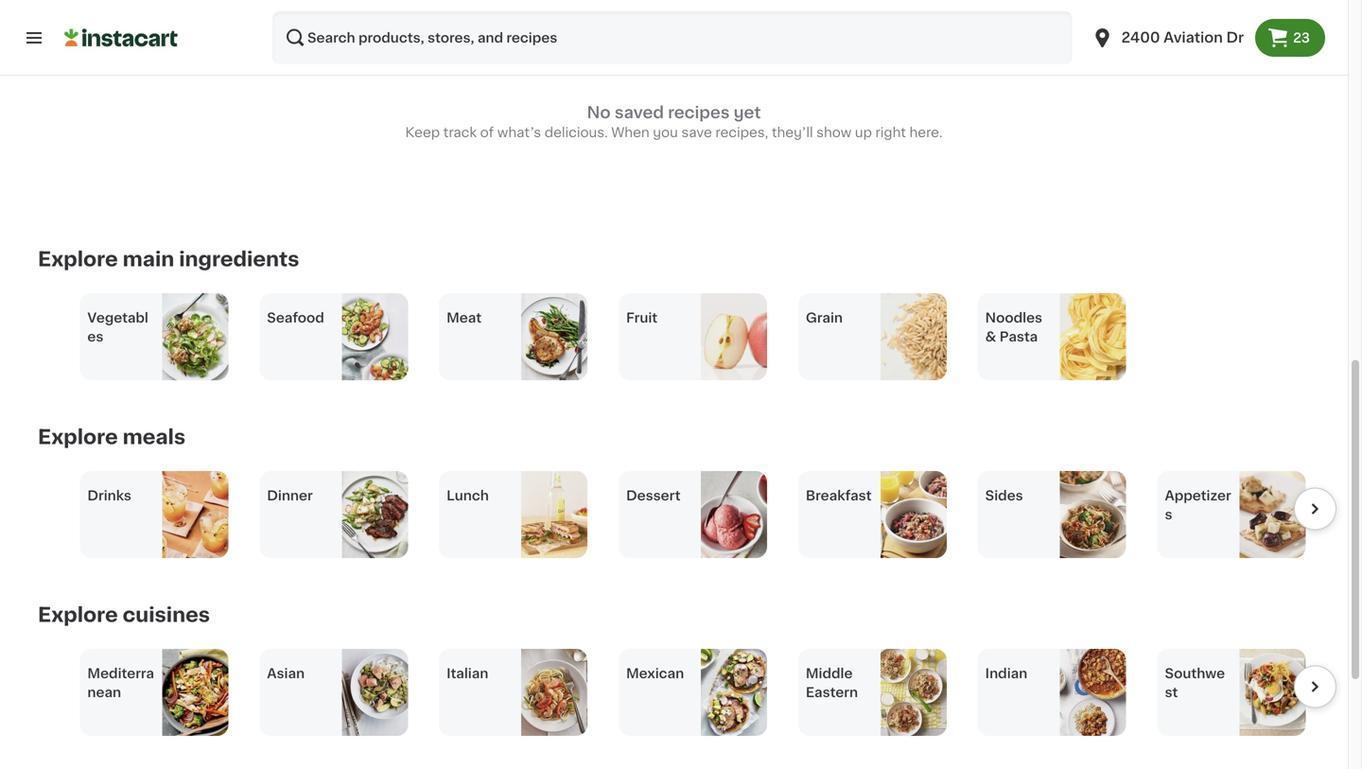 Task type: vqa. For each thing, say whether or not it's contained in the screenshot.
"Vegetabl es" LINK
yes



Task type: locate. For each thing, give the bounding box(es) containing it.
explore left 'main'
[[38, 249, 118, 269]]

item carousel region
[[38, 471, 1337, 558], [38, 649, 1337, 736]]

3 explore from the top
[[38, 605, 118, 625]]

2 vertical spatial explore
[[38, 605, 118, 625]]

recipes up instacart logo
[[107, 5, 186, 25]]

yet
[[734, 105, 761, 121]]

main
[[123, 249, 174, 269]]

mediterra
[[87, 667, 154, 680]]

right
[[876, 126, 907, 139]]

lunch link
[[439, 471, 588, 558]]

saved recipes
[[38, 5, 186, 25]]

2 explore from the top
[[38, 427, 118, 447]]

nean
[[87, 686, 121, 699]]

recipes inside no saved recipes yet keep track of what's delicious. when you save recipes, they'll show up right here.
[[668, 105, 730, 121]]

lunch
[[447, 489, 489, 503]]

explore for explore main ingredients
[[38, 249, 118, 269]]

dr
[[1227, 31, 1245, 44]]

asian
[[267, 667, 305, 680]]

1 item carousel region from the top
[[38, 471, 1337, 558]]

breakfast link
[[799, 471, 947, 558]]

None search field
[[273, 11, 1073, 64]]

0 vertical spatial recipes
[[107, 5, 186, 25]]

what's
[[498, 126, 541, 139]]

recipes
[[107, 5, 186, 25], [668, 105, 730, 121]]

23 button
[[1256, 19, 1326, 57]]

southwe
[[1165, 667, 1226, 680]]

0 vertical spatial item carousel region
[[38, 471, 1337, 558]]

2 item carousel region from the top
[[38, 649, 1337, 736]]

southwe st
[[1165, 667, 1226, 699]]

dinner
[[267, 489, 313, 503]]

delicious.
[[545, 126, 608, 139]]

vegetabl es link
[[80, 293, 228, 380]]

&
[[986, 330, 997, 344]]

explore up mediterra
[[38, 605, 118, 625]]

seafood link
[[260, 293, 408, 380]]

2 2400 aviation dr button from the left
[[1092, 11, 1245, 64]]

item carousel region containing drinks
[[38, 471, 1337, 558]]

no saved recipes yet keep track of what's delicious. when you save recipes, they'll show up right here.
[[405, 105, 943, 139]]

eastern
[[806, 686, 858, 699]]

1 explore from the top
[[38, 249, 118, 269]]

1 vertical spatial explore
[[38, 427, 118, 447]]

mediterra nean link
[[80, 649, 228, 736]]

2400 aviation dr button
[[1080, 11, 1256, 64], [1092, 11, 1245, 64]]

save
[[682, 126, 712, 139]]

italian link
[[439, 649, 588, 736]]

explore up drinks
[[38, 427, 118, 447]]

drinks link
[[80, 471, 228, 558]]

explore
[[38, 249, 118, 269], [38, 427, 118, 447], [38, 605, 118, 625]]

explore for explore cuisines
[[38, 605, 118, 625]]

meat link
[[439, 293, 588, 380]]

explore for explore meals
[[38, 427, 118, 447]]

2400
[[1122, 31, 1161, 44]]

item carousel region containing mediterra nean
[[38, 649, 1337, 736]]

keep
[[405, 126, 440, 139]]

when
[[612, 126, 650, 139]]

vegetabl
[[87, 311, 148, 325]]

item carousel region for explore meals
[[38, 471, 1337, 558]]

saved
[[38, 5, 103, 25]]

fruit link
[[619, 293, 767, 380]]

recipes up save
[[668, 105, 730, 121]]

appetizer s link
[[1158, 471, 1307, 558]]

dinner link
[[260, 471, 408, 558]]

0 vertical spatial explore
[[38, 249, 118, 269]]

grain
[[806, 311, 843, 325]]

1 vertical spatial item carousel region
[[38, 649, 1337, 736]]

instacart logo image
[[64, 26, 178, 49]]

indian link
[[978, 649, 1127, 736]]

1 vertical spatial recipes
[[668, 105, 730, 121]]

explore meals
[[38, 427, 186, 447]]

1 horizontal spatial recipes
[[668, 105, 730, 121]]

mexican
[[626, 667, 684, 680]]

23
[[1294, 31, 1311, 44]]



Task type: describe. For each thing, give the bounding box(es) containing it.
st
[[1165, 686, 1179, 699]]

middle eastern link
[[799, 649, 947, 736]]

explore main ingredients
[[38, 249, 299, 269]]

vegetabl es
[[87, 311, 148, 344]]

italian
[[447, 667, 489, 680]]

dessert link
[[619, 471, 767, 558]]

recipes,
[[716, 126, 769, 139]]

meat
[[447, 311, 482, 325]]

grain link
[[799, 293, 947, 380]]

explore cuisines
[[38, 605, 210, 625]]

they'll
[[772, 126, 814, 139]]

middle eastern
[[806, 667, 858, 699]]

ingredients
[[179, 249, 299, 269]]

show
[[817, 126, 852, 139]]

es
[[87, 330, 104, 344]]

sides
[[986, 489, 1024, 503]]

noodles & pasta
[[986, 311, 1043, 344]]

0 horizontal spatial recipes
[[107, 5, 186, 25]]

of
[[480, 126, 494, 139]]

2400 aviation dr
[[1122, 31, 1245, 44]]

fruit
[[626, 311, 658, 325]]

s
[[1165, 508, 1173, 521]]

1 2400 aviation dr button from the left
[[1080, 11, 1256, 64]]

middle
[[806, 667, 853, 680]]

breakfast
[[806, 489, 872, 503]]

southwe st link
[[1158, 649, 1307, 736]]

mexican link
[[619, 649, 767, 736]]

meals
[[123, 427, 186, 447]]

noodles
[[986, 311, 1043, 325]]

here.
[[910, 126, 943, 139]]

appetizer
[[1165, 489, 1232, 503]]

item carousel region for explore cuisines
[[38, 649, 1337, 736]]

aviation
[[1164, 31, 1224, 44]]

cuisines
[[123, 605, 210, 625]]

seafood
[[267, 311, 324, 325]]

no
[[587, 105, 611, 121]]

Search field
[[273, 11, 1073, 64]]

track
[[444, 126, 477, 139]]

sides link
[[978, 471, 1127, 558]]

indian
[[986, 667, 1028, 680]]

mediterra nean
[[87, 667, 154, 699]]

saved
[[615, 105, 664, 121]]

pasta
[[1000, 330, 1038, 344]]

noodles & pasta link
[[978, 293, 1127, 380]]

dessert
[[626, 489, 681, 503]]

asian link
[[260, 649, 408, 736]]

appetizer s
[[1165, 489, 1232, 521]]

you
[[653, 126, 678, 139]]

up
[[855, 126, 873, 139]]

drinks
[[87, 489, 132, 503]]



